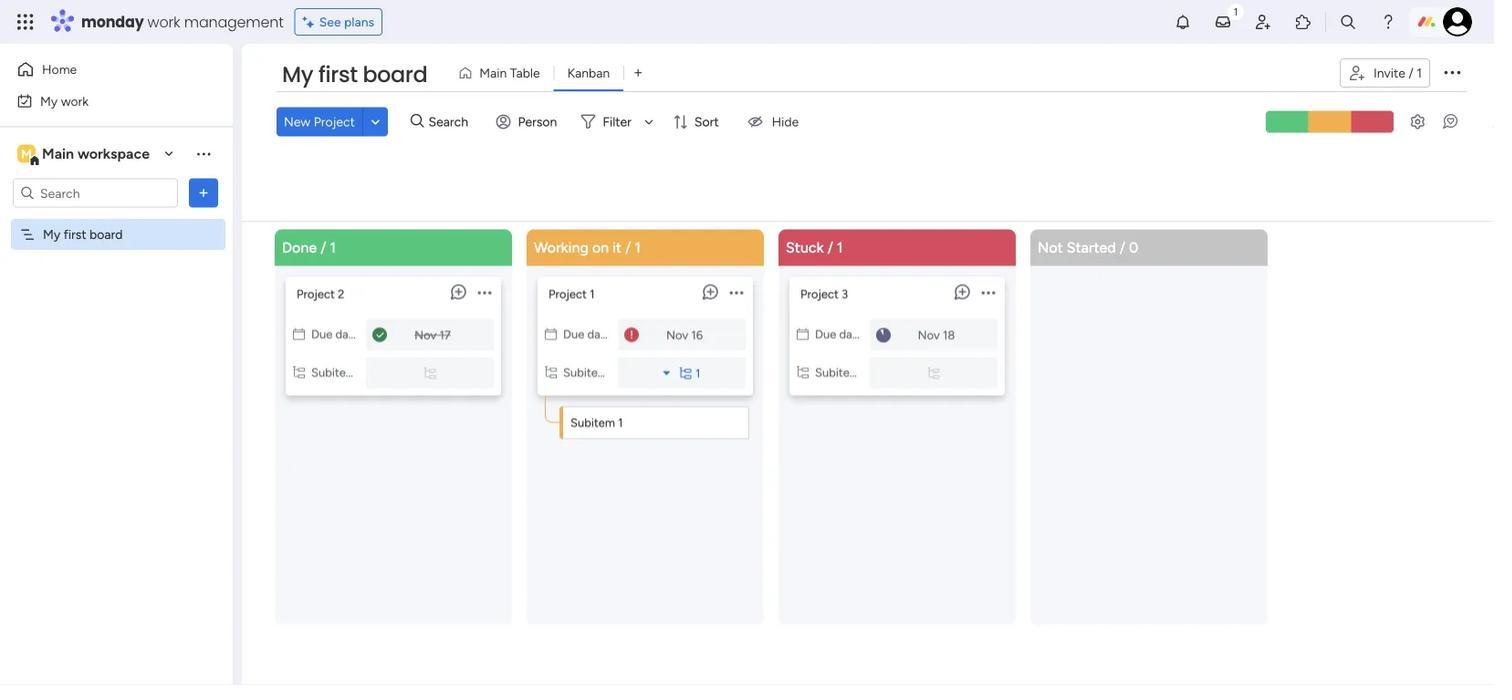 Task type: vqa. For each thing, say whether or not it's contained in the screenshot.
the topmost 'Main'
yes



Task type: locate. For each thing, give the bounding box(es) containing it.
v2 subitems open image
[[424, 367, 436, 381], [680, 367, 692, 381], [928, 367, 940, 381]]

my down the home
[[40, 93, 58, 109]]

1 horizontal spatial v2 calendar view small outline image
[[797, 327, 809, 342]]

1
[[1417, 65, 1422, 81], [330, 239, 336, 257], [635, 239, 641, 257], [837, 239, 843, 257], [590, 287, 595, 302], [696, 367, 701, 381], [618, 416, 623, 430]]

main
[[479, 65, 507, 81], [42, 145, 74, 162]]

help image
[[1379, 13, 1398, 31]]

project down working
[[549, 287, 587, 302]]

first down search in workspace field
[[64, 227, 86, 242]]

2 subitems from the left
[[563, 366, 613, 380]]

2 v2 subitems open image from the left
[[680, 367, 692, 381]]

first inside field
[[318, 59, 358, 90]]

2 v2 subtasks column small outline image from the left
[[797, 366, 809, 380]]

search everything image
[[1339, 13, 1357, 31]]

invite members image
[[1254, 13, 1273, 31]]

workspace options image
[[194, 144, 213, 163]]

1 horizontal spatial first
[[318, 59, 358, 90]]

/ left 0
[[1120, 239, 1126, 257]]

due date right v2 calendar view small outline icon
[[311, 327, 359, 342]]

2 horizontal spatial due
[[815, 327, 836, 342]]

3 date from the left
[[839, 327, 863, 342]]

started
[[1067, 239, 1116, 257]]

2
[[338, 287, 345, 302]]

2 horizontal spatial nov
[[918, 328, 940, 343]]

first up new project
[[318, 59, 358, 90]]

my down search in workspace field
[[43, 227, 60, 242]]

1 right it
[[635, 239, 641, 257]]

0 horizontal spatial due date
[[311, 327, 359, 342]]

arrow down image
[[638, 111, 660, 133]]

0 horizontal spatial v2 calendar view small outline image
[[545, 327, 557, 342]]

nov
[[415, 328, 437, 343], [666, 328, 688, 343], [918, 328, 940, 343]]

v2 subitems open image down nov 18
[[928, 367, 940, 381]]

date down 3
[[839, 327, 863, 342]]

2 horizontal spatial date
[[839, 327, 863, 342]]

due for stuck
[[815, 327, 836, 342]]

1 right done
[[330, 239, 336, 257]]

My first board field
[[278, 59, 432, 90]]

/ right invite
[[1409, 65, 1414, 81]]

1 due date from the left
[[311, 327, 359, 342]]

v2 subtasks column small outline image down v2 calendar view small outline icon
[[293, 366, 305, 380]]

list box
[[538, 270, 753, 450]]

subitems for stuck / 1
[[815, 366, 865, 380]]

my first board
[[282, 59, 427, 90], [43, 227, 123, 242]]

17
[[440, 328, 451, 343]]

work down the home
[[61, 93, 89, 109]]

date left v2 overdue deadline image
[[587, 327, 611, 342]]

v2 subtasks column small outline image for done
[[293, 366, 305, 380]]

row group
[[271, 230, 1279, 686]]

main inside workspace selection element
[[42, 145, 74, 162]]

0 horizontal spatial main
[[42, 145, 74, 162]]

1 horizontal spatial v2 subtasks column small outline image
[[797, 366, 809, 380]]

subitem
[[571, 416, 615, 430]]

workspace
[[78, 145, 150, 162]]

board inside field
[[363, 59, 427, 90]]

nov left 18
[[918, 328, 940, 343]]

person button
[[489, 107, 568, 136]]

2 v2 calendar view small outline image from the left
[[797, 327, 809, 342]]

select product image
[[16, 13, 35, 31]]

1 horizontal spatial my first board
[[282, 59, 427, 90]]

due date down 3
[[815, 327, 863, 342]]

due date down the project 1
[[563, 327, 611, 342]]

nov for stuck / 1
[[918, 328, 940, 343]]

2 horizontal spatial v2 subitems open image
[[928, 367, 940, 381]]

main left table
[[479, 65, 507, 81]]

2 horizontal spatial due date
[[815, 327, 863, 342]]

/ right "stuck" on the right top
[[828, 239, 833, 257]]

2 due date from the left
[[563, 327, 611, 342]]

3 nov from the left
[[918, 328, 940, 343]]

subitems down 2
[[311, 366, 361, 380]]

work right monday
[[147, 11, 180, 32]]

0 vertical spatial my
[[282, 59, 313, 90]]

due date inside list box
[[563, 327, 611, 342]]

v2 subitems open image down nov 17
[[424, 367, 436, 381]]

list box containing project 1
[[538, 270, 753, 450]]

row group containing done
[[271, 230, 1279, 686]]

2 date from the left
[[587, 327, 611, 342]]

1 horizontal spatial due date
[[563, 327, 611, 342]]

due date for done / 1
[[311, 327, 359, 342]]

new project
[[284, 114, 355, 129]]

subitems
[[311, 366, 361, 380], [563, 366, 613, 380], [815, 366, 865, 380]]

/ inside 'invite / 1' button
[[1409, 65, 1414, 81]]

1 vertical spatial board
[[90, 227, 123, 242]]

2 horizontal spatial subitems
[[815, 366, 865, 380]]

subitems right v2 subtasks column small outline icon
[[563, 366, 613, 380]]

nov left 17
[[415, 328, 437, 343]]

0 horizontal spatial board
[[90, 227, 123, 242]]

0 horizontal spatial v2 subitems open image
[[424, 367, 436, 381]]

table
[[510, 65, 540, 81]]

v2 calendar view small outline image down project 3
[[797, 327, 809, 342]]

3 due date from the left
[[815, 327, 863, 342]]

2 due from the left
[[563, 327, 584, 342]]

1 horizontal spatial board
[[363, 59, 427, 90]]

main for main table
[[479, 65, 507, 81]]

new
[[284, 114, 311, 129]]

0 horizontal spatial date
[[335, 327, 359, 342]]

v2 calendar view small outline image up v2 subtasks column small outline icon
[[545, 327, 557, 342]]

v2 done deadline image
[[372, 327, 387, 344]]

project inside new project button
[[314, 114, 355, 129]]

0 vertical spatial work
[[147, 11, 180, 32]]

my first board down search in workspace field
[[43, 227, 123, 242]]

due
[[311, 327, 333, 342], [563, 327, 584, 342], [815, 327, 836, 342]]

1 nov from the left
[[415, 328, 437, 343]]

project left 2
[[297, 287, 335, 302]]

0 vertical spatial my first board
[[282, 59, 427, 90]]

0 horizontal spatial subitems
[[311, 366, 361, 380]]

due date
[[311, 327, 359, 342], [563, 327, 611, 342], [815, 327, 863, 342]]

v2 subtasks column small outline image for stuck
[[797, 366, 809, 380]]

person
[[518, 114, 557, 129]]

3 v2 subitems open image from the left
[[928, 367, 940, 381]]

add view image
[[635, 66, 642, 80]]

0 vertical spatial main
[[479, 65, 507, 81]]

1 v2 subtasks column small outline image from the left
[[293, 366, 305, 380]]

v2 subtasks column small outline image
[[293, 366, 305, 380], [797, 366, 809, 380]]

v2 search image
[[411, 111, 424, 132]]

2 nov from the left
[[666, 328, 688, 343]]

v2 subitems open image for done / 1
[[424, 367, 436, 381]]

1 vertical spatial my
[[40, 93, 58, 109]]

home button
[[11, 55, 196, 84]]

main table
[[479, 65, 540, 81]]

filter button
[[574, 107, 660, 136]]

work inside button
[[61, 93, 89, 109]]

done / 1
[[282, 239, 336, 257]]

stuck / 1
[[786, 239, 843, 257]]

workspace image
[[17, 144, 36, 164]]

1 vertical spatial main
[[42, 145, 74, 162]]

3 subitems from the left
[[815, 366, 865, 380]]

sort button
[[665, 107, 730, 136]]

0 vertical spatial board
[[363, 59, 427, 90]]

first inside list box
[[64, 227, 86, 242]]

0 horizontal spatial v2 subtasks column small outline image
[[293, 366, 305, 380]]

1 subitems from the left
[[311, 366, 361, 380]]

due right v2 calendar view small outline icon
[[311, 327, 333, 342]]

board
[[363, 59, 427, 90], [90, 227, 123, 242]]

main for main workspace
[[42, 145, 74, 162]]

0 vertical spatial first
[[318, 59, 358, 90]]

date left v2 done deadline icon
[[335, 327, 359, 342]]

due for done
[[311, 327, 333, 342]]

john smith image
[[1443, 7, 1472, 37]]

work for monday
[[147, 11, 180, 32]]

notifications image
[[1174, 13, 1192, 31]]

1 v2 calendar view small outline image from the left
[[545, 327, 557, 342]]

project
[[314, 114, 355, 129], [297, 287, 335, 302], [549, 287, 587, 302], [801, 287, 839, 302]]

options image
[[1441, 61, 1463, 83]]

project left 3
[[801, 287, 839, 302]]

my first board up angle down icon
[[282, 59, 427, 90]]

project right new
[[314, 114, 355, 129]]

nov left the "16"
[[666, 328, 688, 343]]

due down project 3
[[815, 327, 836, 342]]

1 v2 subitems open image from the left
[[424, 367, 436, 381]]

option
[[0, 218, 233, 222]]

1 horizontal spatial date
[[587, 327, 611, 342]]

project inside list box
[[549, 287, 587, 302]]

1 horizontal spatial v2 subitems open image
[[680, 367, 692, 381]]

1 right invite
[[1417, 65, 1422, 81]]

3 due from the left
[[815, 327, 836, 342]]

working on it / 1
[[534, 239, 641, 257]]

board up angle down icon
[[363, 59, 427, 90]]

0 horizontal spatial due
[[311, 327, 333, 342]]

nov 18
[[918, 328, 955, 343]]

v2 subtasks column small outline image down project 3
[[797, 366, 809, 380]]

1 horizontal spatial nov
[[666, 328, 688, 343]]

1 horizontal spatial subitems
[[563, 366, 613, 380]]

v2 subitems open image right the caret down image
[[680, 367, 692, 381]]

date
[[335, 327, 359, 342], [587, 327, 611, 342], [839, 327, 863, 342]]

1 vertical spatial first
[[64, 227, 86, 242]]

my first board list box
[[0, 215, 233, 497]]

1 due from the left
[[311, 327, 333, 342]]

v2 calendar view small outline image
[[545, 327, 557, 342], [797, 327, 809, 342]]

/
[[1409, 65, 1414, 81], [320, 239, 326, 257], [625, 239, 631, 257], [828, 239, 833, 257], [1120, 239, 1126, 257]]

1 horizontal spatial due
[[563, 327, 584, 342]]

0 horizontal spatial nov
[[415, 328, 437, 343]]

1 right 'subitem'
[[618, 416, 623, 430]]

work
[[147, 11, 180, 32], [61, 93, 89, 109]]

/ for stuck
[[828, 239, 833, 257]]

main inside button
[[479, 65, 507, 81]]

0 horizontal spatial work
[[61, 93, 89, 109]]

on
[[592, 239, 609, 257]]

main right workspace icon
[[42, 145, 74, 162]]

monday work management
[[81, 11, 284, 32]]

my
[[282, 59, 313, 90], [40, 93, 58, 109], [43, 227, 60, 242]]

board down search in workspace field
[[90, 227, 123, 242]]

1 vertical spatial work
[[61, 93, 89, 109]]

1 horizontal spatial work
[[147, 11, 180, 32]]

0 horizontal spatial first
[[64, 227, 86, 242]]

1 image
[[1228, 1, 1244, 21]]

first
[[318, 59, 358, 90], [64, 227, 86, 242]]

/ right done
[[320, 239, 326, 257]]

see plans button
[[295, 8, 383, 36]]

my up new
[[282, 59, 313, 90]]

due down the project 1
[[563, 327, 584, 342]]

due inside list box
[[563, 327, 584, 342]]

due date for stuck / 1
[[815, 327, 863, 342]]

1 horizontal spatial main
[[479, 65, 507, 81]]

sort
[[695, 114, 719, 129]]

invite / 1 button
[[1340, 58, 1430, 88]]

1 vertical spatial my first board
[[43, 227, 123, 242]]

subitem 1
[[571, 416, 623, 430]]

0 horizontal spatial my first board
[[43, 227, 123, 242]]

2 vertical spatial my
[[43, 227, 60, 242]]

it
[[613, 239, 622, 257]]

1 date from the left
[[335, 327, 359, 342]]

subitems down 3
[[815, 366, 865, 380]]

invite
[[1374, 65, 1406, 81]]

hide
[[772, 114, 799, 129]]

subitems inside list box
[[563, 366, 613, 380]]



Task type: describe. For each thing, give the bounding box(es) containing it.
nov 16
[[666, 328, 703, 343]]

/ right it
[[625, 239, 631, 257]]

v2 subitems open image for stuck / 1
[[928, 367, 940, 381]]

0
[[1129, 239, 1139, 257]]

list box inside 'row group'
[[538, 270, 753, 450]]

v2 overdue deadline image
[[624, 327, 639, 344]]

angle down image
[[371, 115, 380, 128]]

project for project 1
[[549, 287, 587, 302]]

inbox image
[[1214, 13, 1232, 31]]

project 1
[[549, 287, 595, 302]]

invite / 1
[[1374, 65, 1422, 81]]

v2 calendar view small outline image
[[293, 327, 305, 342]]

hide button
[[735, 107, 810, 136]]

done
[[282, 239, 317, 257]]

main workspace
[[42, 145, 150, 162]]

project for project 2
[[297, 287, 335, 302]]

m
[[21, 146, 32, 162]]

work for my
[[61, 93, 89, 109]]

see plans
[[319, 14, 374, 30]]

project 2
[[297, 287, 345, 302]]

v2 subtasks column small outline image
[[545, 366, 557, 380]]

/ for done
[[320, 239, 326, 257]]

my inside button
[[40, 93, 58, 109]]

working
[[534, 239, 589, 257]]

subitems for done / 1
[[311, 366, 361, 380]]

apps image
[[1294, 13, 1313, 31]]

16
[[691, 328, 703, 343]]

caret down image
[[663, 367, 670, 379]]

my first board inside my first board field
[[282, 59, 427, 90]]

my work button
[[11, 86, 196, 115]]

3
[[842, 287, 848, 302]]

not
[[1038, 239, 1063, 257]]

plans
[[344, 14, 374, 30]]

1 right the caret down image
[[696, 367, 701, 381]]

options image
[[194, 184, 213, 202]]

v2 subitems open image inside list box
[[680, 367, 692, 381]]

management
[[184, 11, 284, 32]]

nov inside list box
[[666, 328, 688, 343]]

nov for done / 1
[[415, 328, 437, 343]]

date for done / 1
[[335, 327, 359, 342]]

1 right "stuck" on the right top
[[837, 239, 843, 257]]

1 inside button
[[1417, 65, 1422, 81]]

nov 17
[[415, 328, 451, 343]]

home
[[42, 62, 77, 77]]

project for project 3
[[801, 287, 839, 302]]

/ for invite
[[1409, 65, 1414, 81]]

main table button
[[451, 58, 554, 88]]

my work
[[40, 93, 89, 109]]

not started / 0
[[1038, 239, 1139, 257]]

1 down working on it / 1
[[590, 287, 595, 302]]

board inside list box
[[90, 227, 123, 242]]

project 3
[[801, 287, 848, 302]]

date inside list box
[[587, 327, 611, 342]]

date for stuck / 1
[[839, 327, 863, 342]]

filter
[[603, 114, 632, 129]]

v2 calendar view small outline image for project 3
[[797, 327, 809, 342]]

see
[[319, 14, 341, 30]]

18
[[943, 328, 955, 343]]

my inside list box
[[43, 227, 60, 242]]

monday
[[81, 11, 144, 32]]

my inside field
[[282, 59, 313, 90]]

kanban
[[567, 65, 610, 81]]

Search field
[[424, 109, 479, 134]]

Search in workspace field
[[38, 183, 152, 204]]

my first board inside my first board list box
[[43, 227, 123, 242]]

stuck
[[786, 239, 824, 257]]

workspace selection element
[[17, 143, 152, 167]]

kanban button
[[554, 58, 624, 88]]

v2 calendar view small outline image for project 1
[[545, 327, 557, 342]]

new project button
[[277, 107, 362, 136]]



